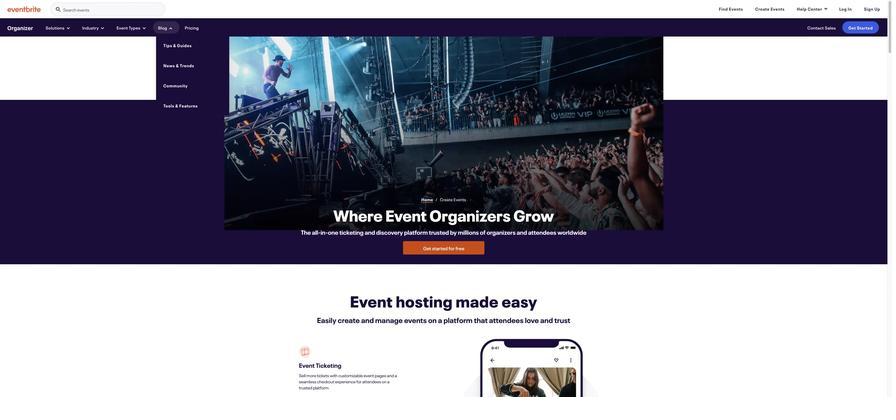 Task type: vqa. For each thing, say whether or not it's contained in the screenshot.
Find Events
yes



Task type: locate. For each thing, give the bounding box(es) containing it.
0 vertical spatial attendees
[[528, 228, 556, 237]]

1 horizontal spatial a
[[395, 373, 397, 379]]

2 horizontal spatial events
[[771, 5, 785, 12]]

2 vertical spatial attendees
[[362, 379, 381, 385]]

started right get
[[432, 245, 448, 252]]

1 vertical spatial for
[[357, 379, 362, 385]]

events
[[729, 5, 743, 12], [771, 5, 785, 12], [454, 196, 466, 203]]

events for find events
[[729, 5, 743, 12]]

create
[[338, 315, 360, 325]]

tips
[[163, 42, 172, 48]]

0 vertical spatial create
[[755, 5, 770, 12]]

experience
[[335, 379, 356, 385]]

free
[[456, 245, 464, 252]]

attendees inside event ticketing sell more tickets with customizable event pages and a seamless checkout experience for attendees on a trusted platform
[[362, 379, 381, 385]]

all-
[[312, 228, 321, 237]]

2 vertical spatial platform
[[313, 385, 329, 391]]

event left types
[[117, 24, 128, 30]]

a inside event hosting made easy easily create and manage events on a platform that attendees love and trust
[[438, 315, 442, 325]]

contact sales
[[808, 24, 836, 30]]

0 vertical spatial events
[[77, 6, 89, 13]]

started inside secondary organizer element
[[857, 24, 873, 30]]

0 horizontal spatial a
[[387, 379, 390, 385]]

a
[[438, 315, 442, 325], [395, 373, 397, 379], [387, 379, 390, 385]]

1 horizontal spatial trusted
[[429, 228, 449, 237]]

1 vertical spatial started
[[432, 245, 448, 252]]

worldwide
[[558, 228, 587, 237]]

attendees down easy
[[489, 315, 524, 325]]

started for get
[[432, 245, 448, 252]]

create
[[755, 5, 770, 12], [440, 196, 453, 203]]

find
[[719, 5, 728, 12]]

event hosting made easy easily create and manage events on a platform that attendees love and trust
[[317, 292, 571, 325]]

1 horizontal spatial attendees
[[489, 315, 524, 325]]

and
[[365, 228, 375, 237], [517, 228, 527, 237], [361, 315, 374, 325], [540, 315, 553, 325], [387, 373, 394, 379]]

0 horizontal spatial started
[[432, 245, 448, 252]]

& right tools
[[175, 102, 178, 108]]

up
[[875, 5, 880, 12]]

0 horizontal spatial platform
[[313, 385, 329, 391]]

event inside secondary organizer element
[[117, 24, 128, 30]]

1 horizontal spatial started
[[857, 24, 873, 30]]

event inside event ticketing sell more tickets with customizable event pages and a seamless checkout experience for attendees on a trusted platform
[[299, 361, 315, 370]]

tools & features
[[163, 102, 198, 108]]

help
[[797, 5, 807, 12]]

1 vertical spatial events
[[404, 315, 427, 325]]

eventbrite image
[[7, 6, 41, 12]]

platform left "that"
[[444, 315, 473, 325]]

event up "discovery" at bottom
[[386, 206, 427, 226]]

guides
[[177, 42, 192, 48]]

news
[[163, 62, 175, 68]]

events inside home / create events where event organizers grow the all-in-one ticketing and discovery platform trusted by millions of organizers and attendees worldwide
[[454, 196, 466, 203]]

0 vertical spatial on
[[428, 315, 437, 325]]

0 vertical spatial started
[[857, 24, 873, 30]]

1 horizontal spatial events
[[404, 315, 427, 325]]

0 horizontal spatial on
[[382, 379, 387, 385]]

0 vertical spatial trusted
[[429, 228, 449, 237]]

1 vertical spatial trusted
[[299, 385, 312, 391]]

 image
[[299, 346, 311, 358]]

event inside home / create events where event organizers grow the all-in-one ticketing and discovery platform trusted by millions of organizers and attendees worldwide
[[386, 206, 427, 226]]

1 horizontal spatial for
[[449, 245, 455, 252]]

trusted left by
[[429, 228, 449, 237]]

made
[[456, 292, 499, 312]]

and inside event ticketing sell more tickets with customizable event pages and a seamless checkout experience for attendees on a trusted platform
[[387, 373, 394, 379]]

search
[[63, 6, 76, 13]]

for
[[449, 245, 455, 252], [357, 379, 362, 385]]

event
[[364, 373, 374, 379]]

event up manage
[[350, 292, 393, 312]]

attendees right experience
[[362, 379, 381, 385]]

started inside button
[[432, 245, 448, 252]]

0 vertical spatial &
[[173, 42, 176, 48]]

a for ticketing
[[395, 373, 397, 379]]

1 vertical spatial create
[[440, 196, 453, 203]]

trusted inside event ticketing sell more tickets with customizable event pages and a seamless checkout experience for attendees on a trusted platform
[[299, 385, 312, 391]]

trusted down sell
[[299, 385, 312, 391]]

events left help
[[771, 5, 785, 12]]

event
[[117, 24, 128, 30], [386, 206, 427, 226], [350, 292, 393, 312], [299, 361, 315, 370]]

0 vertical spatial platform
[[404, 228, 428, 237]]

get
[[849, 24, 856, 30]]

event up more
[[299, 361, 315, 370]]

in
[[848, 5, 852, 12]]

1 vertical spatial &
[[176, 62, 179, 68]]

get started for free link
[[403, 242, 485, 255]]

create events link
[[751, 2, 790, 15]]

events for create events
[[771, 5, 785, 12]]

tickets
[[317, 373, 329, 379]]

more
[[306, 373, 316, 379]]

events inside event hosting made easy easily create and manage events on a platform that attendees love and trust
[[404, 315, 427, 325]]

2 horizontal spatial platform
[[444, 315, 473, 325]]

0 horizontal spatial create
[[440, 196, 453, 203]]

platform inside home / create events where event organizers grow the all-in-one ticketing and discovery platform trusted by millions of organizers and attendees worldwide
[[404, 228, 428, 237]]

event for hosting
[[350, 292, 393, 312]]

hosting
[[396, 292, 453, 312]]

and right pages
[[387, 373, 394, 379]]

on right event
[[382, 379, 387, 385]]

0 horizontal spatial events
[[77, 6, 89, 13]]

started
[[857, 24, 873, 30], [432, 245, 448, 252]]

2 horizontal spatial a
[[438, 315, 442, 325]]

1 vertical spatial platform
[[444, 315, 473, 325]]

events up organizers
[[454, 196, 466, 203]]

platform
[[404, 228, 428, 237], [444, 315, 473, 325], [313, 385, 329, 391]]

attendees inside home / create events where event organizers grow the all-in-one ticketing and discovery platform trusted by millions of organizers and attendees worldwide
[[528, 228, 556, 237]]

for left event
[[357, 379, 362, 385]]

1 horizontal spatial platform
[[404, 228, 428, 237]]

events down hosting
[[404, 315, 427, 325]]

on inside event ticketing sell more tickets with customizable event pages and a seamless checkout experience for attendees on a trusted platform
[[382, 379, 387, 385]]

sales
[[825, 24, 836, 30]]

on down hosting
[[428, 315, 437, 325]]

attendees
[[528, 228, 556, 237], [489, 315, 524, 325], [362, 379, 381, 385]]

organizers
[[430, 206, 511, 226]]

& right news at top
[[176, 62, 179, 68]]

tips & guides
[[163, 42, 192, 48]]

where
[[334, 206, 383, 226]]

manage
[[375, 315, 403, 325]]

events right find
[[729, 5, 743, 12]]

events
[[77, 6, 89, 13], [404, 315, 427, 325]]

& right tips on the top left of the page
[[173, 42, 176, 48]]

1 horizontal spatial events
[[729, 5, 743, 12]]

help center
[[797, 5, 822, 12]]

& for news
[[176, 62, 179, 68]]

get started for free
[[423, 245, 464, 252]]

2 horizontal spatial attendees
[[528, 228, 556, 237]]

ticketing
[[339, 228, 364, 237]]

love
[[525, 315, 539, 325]]

0 vertical spatial for
[[449, 245, 455, 252]]

0 horizontal spatial events
[[454, 196, 466, 203]]

1 vertical spatial on
[[382, 379, 387, 385]]

for left free
[[449, 245, 455, 252]]

news & trends
[[163, 62, 194, 68]]

events inside create events link
[[771, 5, 785, 12]]

home link
[[421, 196, 433, 203]]

organizers
[[487, 228, 516, 237]]

platform inside event hosting made easy easily create and manage events on a platform that attendees love and trust
[[444, 315, 473, 325]]

event inside event hosting made easy easily create and manage events on a platform that attendees love and trust
[[350, 292, 393, 312]]

0 horizontal spatial attendees
[[362, 379, 381, 385]]

platform up get
[[404, 228, 428, 237]]

2 vertical spatial &
[[175, 102, 178, 108]]

pricing
[[185, 24, 199, 30]]

&
[[173, 42, 176, 48], [176, 62, 179, 68], [175, 102, 178, 108]]

events right search
[[77, 6, 89, 13]]

events inside find events link
[[729, 5, 743, 12]]

home
[[421, 196, 433, 203]]

0 horizontal spatial for
[[357, 379, 362, 385]]

attendees down grow
[[528, 228, 556, 237]]

1 horizontal spatial on
[[428, 315, 437, 325]]

create inside home / create events where event organizers grow the all-in-one ticketing and discovery platform trusted by millions of organizers and attendees worldwide
[[440, 196, 453, 203]]

trends
[[180, 62, 194, 68]]

1 vertical spatial attendees
[[489, 315, 524, 325]]

by
[[450, 228, 457, 237]]

event for types
[[117, 24, 128, 30]]

for inside button
[[449, 245, 455, 252]]

events inside button
[[77, 6, 89, 13]]

pages
[[375, 373, 386, 379]]

platform down the 'tickets'
[[313, 385, 329, 391]]

get started for free button
[[403, 242, 485, 255]]

started right the get
[[857, 24, 873, 30]]

community link
[[163, 80, 222, 91]]

event types
[[117, 24, 140, 30]]

with
[[330, 373, 338, 379]]

0 horizontal spatial trusted
[[299, 385, 312, 391]]



Task type: describe. For each thing, give the bounding box(es) containing it.
platform inside event ticketing sell more tickets with customizable event pages and a seamless checkout experience for attendees on a trusted platform
[[313, 385, 329, 391]]

create events
[[755, 5, 785, 12]]

pricing link
[[183, 21, 201, 34]]

in-
[[321, 228, 328, 237]]

phone showing an event listing page of eventbrite. the event is about a pizza making class, and there is a woman making a pizza. image
[[440, 337, 623, 398]]

types
[[129, 24, 140, 30]]

customizable
[[339, 373, 363, 379]]

and right create
[[361, 315, 374, 325]]

community
[[163, 82, 188, 88]]

and right ticketing
[[365, 228, 375, 237]]

easily
[[317, 315, 337, 325]]

log
[[839, 5, 847, 12]]

discovery
[[376, 228, 403, 237]]

find events link
[[714, 2, 748, 15]]

tools & features link
[[163, 100, 222, 111]]

of
[[480, 228, 486, 237]]

event for ticketing
[[299, 361, 315, 370]]

& for tips
[[173, 42, 176, 48]]

home / create events where event organizers grow the all-in-one ticketing and discovery platform trusted by millions of organizers and attendees worldwide
[[301, 196, 587, 237]]

submenu element
[[156, 35, 229, 116]]

sign up
[[864, 5, 880, 12]]

search events
[[63, 6, 89, 13]]

and right "love"
[[540, 315, 553, 325]]

seamless
[[299, 379, 316, 385]]

tools
[[163, 102, 174, 108]]

that
[[474, 315, 488, 325]]

and down grow
[[517, 228, 527, 237]]

blog
[[158, 24, 167, 30]]

for inside event ticketing sell more tickets with customizable event pages and a seamless checkout experience for attendees on a trusted platform
[[357, 379, 362, 385]]

sell
[[299, 373, 306, 379]]

get
[[423, 245, 431, 252]]

get started
[[849, 24, 873, 30]]

contact sales link
[[805, 21, 838, 34]]

on inside event hosting made easy easily create and manage events on a platform that attendees love and trust
[[428, 315, 437, 325]]

ticketing
[[316, 361, 342, 370]]

& for tools
[[175, 102, 178, 108]]

millions
[[458, 228, 479, 237]]

easy
[[502, 292, 538, 312]]

one
[[328, 228, 338, 237]]

industry
[[82, 24, 99, 30]]

checkout
[[317, 379, 334, 385]]

center
[[808, 5, 822, 12]]

sign
[[864, 5, 874, 12]]

search events button
[[51, 2, 165, 16]]

/
[[436, 196, 438, 203]]

log in
[[839, 5, 852, 12]]

trust
[[555, 315, 571, 325]]

event ticketing sell more tickets with customizable event pages and a seamless checkout experience for attendees on a trusted platform
[[299, 361, 397, 391]]

news & trends link
[[163, 60, 222, 70]]

a for hosting
[[438, 315, 442, 325]]

solutions
[[46, 24, 65, 30]]

log in link
[[835, 2, 857, 15]]

sign up link
[[859, 2, 885, 15]]

1 horizontal spatial create
[[755, 5, 770, 12]]

tips & guides link
[[163, 40, 222, 50]]

trusted inside home / create events where event organizers grow the all-in-one ticketing and discovery platform trusted by millions of organizers and attendees worldwide
[[429, 228, 449, 237]]

organizer
[[7, 23, 33, 31]]

features
[[179, 102, 198, 108]]

the
[[301, 228, 311, 237]]

get started link
[[843, 21, 879, 34]]

grow
[[514, 206, 554, 226]]

find events
[[719, 5, 743, 12]]

contact
[[808, 24, 824, 30]]

attendees inside event hosting made easy easily create and manage events on a platform that attendees love and trust
[[489, 315, 524, 325]]

secondary organizer element
[[0, 18, 888, 116]]

started for get
[[857, 24, 873, 30]]



